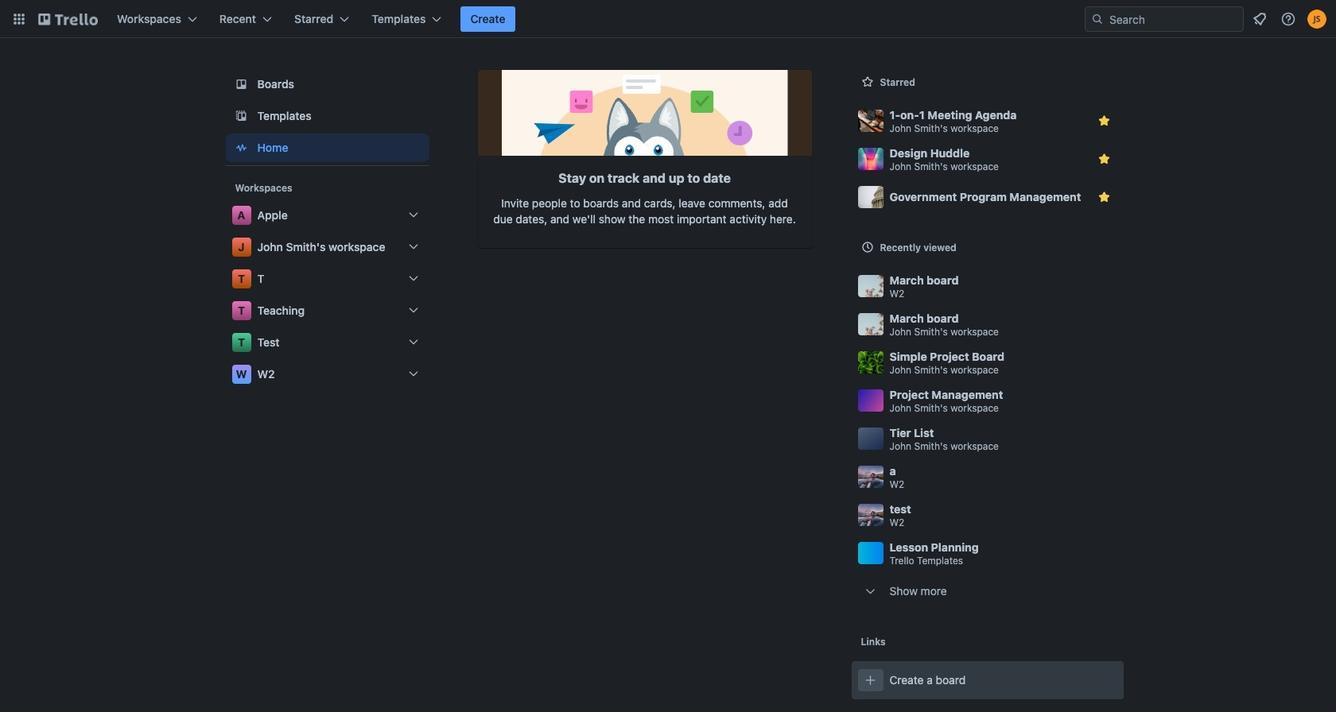 Task type: locate. For each thing, give the bounding box(es) containing it.
primary element
[[0, 0, 1337, 38]]

board image
[[232, 75, 251, 94]]

click to unstar government program management. it will be removed from your starred list. image
[[1097, 189, 1113, 205]]

open information menu image
[[1281, 11, 1297, 27]]

0 notifications image
[[1251, 10, 1270, 29]]

click to unstar 1-on-1 meeting agenda. it will be removed from your starred list. image
[[1097, 113, 1113, 129]]

back to home image
[[38, 6, 98, 32]]



Task type: describe. For each thing, give the bounding box(es) containing it.
template board image
[[232, 107, 251, 126]]

click to unstar design huddle . it will be removed from your starred list. image
[[1097, 151, 1113, 167]]

Search field
[[1104, 8, 1244, 30]]

search image
[[1092, 13, 1104, 25]]

home image
[[232, 138, 251, 158]]

john smith (johnsmith38824343) image
[[1308, 10, 1327, 29]]



Task type: vqa. For each thing, say whether or not it's contained in the screenshot.
John Smith (johnsmith38824343) icon
yes



